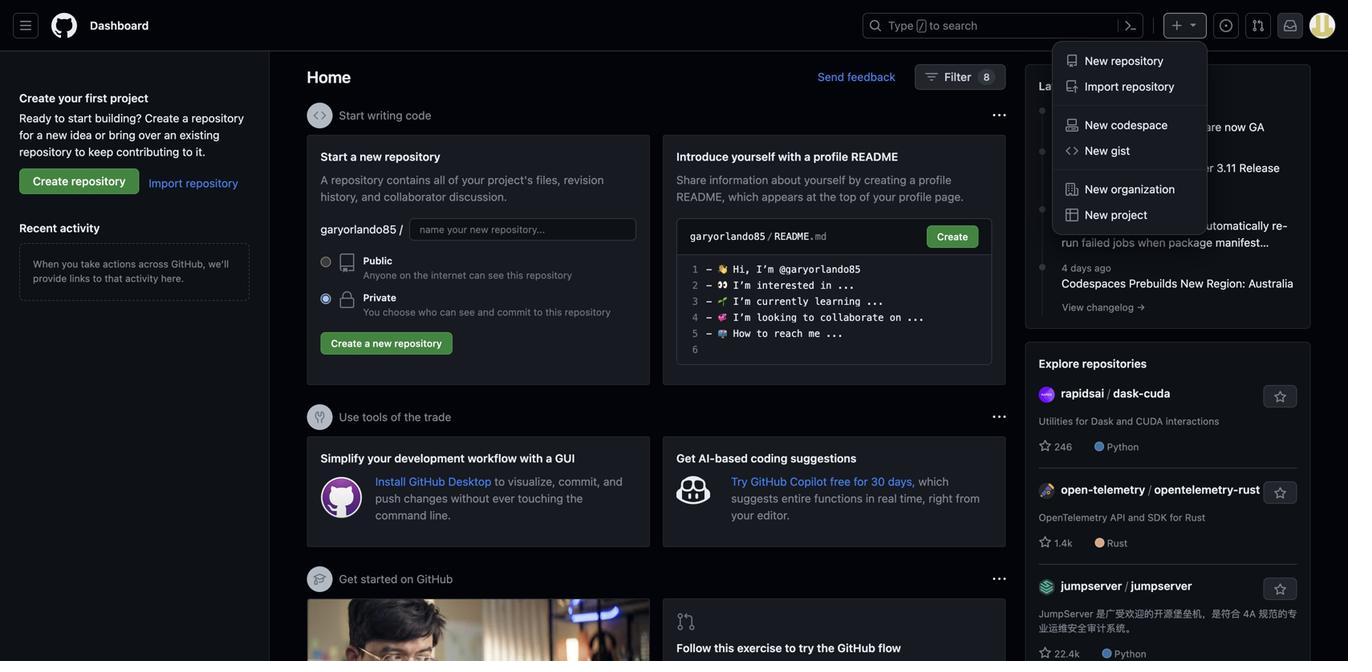 Task type: locate. For each thing, give the bounding box(es) containing it.
try
[[731, 475, 748, 488]]

for down ready
[[19, 128, 34, 142]]

this inside public anyone on the internet can see this repository
[[507, 270, 523, 281]]

1 horizontal spatial 4
[[1062, 262, 1068, 274]]

days up dependabot
[[1070, 205, 1092, 216]]

repository down who
[[394, 338, 442, 349]]

your down suggests
[[731, 509, 754, 522]]

to inside the when you take actions across github, we'll provide links to that activity here.
[[93, 273, 102, 284]]

type / to search
[[888, 19, 978, 32]]

new organization link
[[1059, 177, 1200, 202]]

1 vertical spatial yourself
[[804, 173, 846, 187]]

0 vertical spatial in
[[820, 280, 832, 291]]

0 horizontal spatial of
[[391, 410, 401, 424]]

ago up dependabot
[[1094, 205, 1111, 216]]

menu
[[1053, 42, 1207, 234]]

i'm right the hi,
[[756, 264, 774, 275]]

new inside new gist link
[[1085, 144, 1108, 157]]

yourself up at
[[804, 173, 846, 187]]

on for github
[[401, 573, 414, 586]]

star this repository image
[[1274, 487, 1287, 500], [1274, 583, 1287, 596]]

and left commit
[[478, 307, 494, 318]]

of inside share information about yourself by creating a profile readme, which appears at the top of your profile page.
[[859, 190, 870, 203]]

dependabot will no longer automatically re- run failed jobs when package manifest changes link
[[1062, 217, 1297, 266]]

1 horizontal spatial git pull request image
[[1252, 19, 1265, 32]]

0 vertical spatial see
[[488, 270, 504, 281]]

dot fill image for the github enterprise server 3.11 release candidate is available
[[1036, 145, 1049, 158]]

1 vertical spatial 4
[[692, 312, 698, 323]]

and inside private you choose who can see and commit to this repository
[[478, 307, 494, 318]]

- left 💞️
[[706, 312, 712, 323]]

ago inside 3 days ago dependabot will no longer automatically re- run failed jobs when package manifest changes
[[1094, 205, 1111, 216]]

1 vertical spatial readme
[[774, 231, 809, 242]]

star image
[[1039, 440, 1052, 453], [1039, 647, 1052, 660]]

custom
[[1062, 120, 1102, 134]]

can inside private you choose who can see and commit to this repository
[[440, 307, 456, 318]]

None radio
[[321, 294, 331, 304]]

2 horizontal spatial this
[[714, 642, 734, 655]]

start inside create a new repository element
[[321, 150, 348, 163]]

tools
[[362, 410, 388, 424]]

a repository contains all of your project's files, revision history, and collaborator discussion.
[[321, 173, 604, 203]]

1 ago from the top
[[1094, 147, 1111, 158]]

0 vertical spatial 4
[[1062, 262, 1068, 274]]

latest changes
[[1039, 79, 1121, 93]]

none submit inside introduce yourself with a profile readme element
[[927, 225, 979, 248]]

5 - from the top
[[706, 328, 712, 339]]

0 horizontal spatial activity
[[60, 221, 100, 235]]

and right history,
[[361, 190, 381, 203]]

0 vertical spatial with
[[778, 150, 801, 163]]

0 horizontal spatial project
[[110, 91, 148, 105]]

1 vertical spatial star image
[[1039, 647, 1052, 660]]

import repository down new repository link
[[1085, 80, 1174, 93]]

to left it. on the top left of the page
[[182, 145, 193, 158]]

to right commit
[[534, 307, 543, 318]]

0 vertical spatial python
[[1107, 441, 1139, 453]]

garyorlando85 up repo icon
[[321, 223, 396, 236]]

see
[[488, 270, 504, 281], [459, 307, 475, 318]]

install
[[375, 475, 406, 488]]

None radio
[[321, 257, 331, 267]]

new right repo image
[[1085, 54, 1108, 67]]

a
[[182, 112, 188, 125], [37, 128, 43, 142], [350, 150, 357, 163], [804, 150, 811, 163], [910, 173, 916, 187], [365, 338, 370, 349], [546, 452, 552, 465]]

0 vertical spatial why am i seeing this? image
[[993, 411, 1006, 424]]

1 horizontal spatial in
[[866, 492, 875, 505]]

dot fill image
[[1036, 104, 1049, 117], [1036, 145, 1049, 158], [1036, 203, 1049, 216], [1036, 261, 1049, 274]]

simplify
[[321, 452, 364, 465]]

3 up the
[[1062, 147, 1068, 158]]

filter image
[[925, 71, 938, 83]]

1 vertical spatial profile
[[919, 173, 952, 187]]

1 dot fill image from the top
[[1036, 104, 1049, 117]]

days inside the 4 days ago codespaces prebuilds new region: australia
[[1071, 262, 1092, 274]]

2 star this repository image from the top
[[1274, 583, 1287, 596]]

1 vertical spatial which
[[918, 475, 949, 488]]

new inside new organization link
[[1085, 183, 1108, 196]]

1 horizontal spatial this
[[545, 307, 562, 318]]

of right top
[[859, 190, 870, 203]]

0 horizontal spatial import
[[149, 177, 183, 190]]

0 vertical spatial code image
[[313, 109, 326, 122]]

1 vertical spatial ago
[[1094, 205, 1111, 216]]

star image down utilities
[[1039, 440, 1052, 453]]

a left gui
[[546, 452, 552, 465]]

0 vertical spatial star this repository image
[[1274, 487, 1287, 500]]

1 vertical spatial get
[[339, 573, 358, 586]]

to visualize, commit, and push changes without ever touching the command line.
[[375, 475, 623, 522]]

will
[[1129, 219, 1145, 232]]

0 horizontal spatial import repository link
[[149, 177, 238, 190]]

1 vertical spatial changes
[[1062, 253, 1106, 266]]

3 for dependabot will no longer automatically re- run failed jobs when package manifest changes
[[1062, 205, 1068, 216]]

organization
[[1111, 183, 1175, 196]]

0 horizontal spatial get
[[339, 573, 358, 586]]

4 up 5
[[692, 312, 698, 323]]

the right at
[[820, 190, 836, 203]]

git pull request image
[[1252, 19, 1265, 32], [676, 612, 696, 632]]

1 horizontal spatial code image
[[1066, 144, 1078, 157]]

garyorlando85 inside create a new repository element
[[321, 223, 396, 236]]

new inside create a new repository button
[[373, 338, 392, 349]]

repository inside the a repository contains all of your project's files, revision history, and collaborator discussion.
[[331, 173, 384, 187]]

for left dask
[[1076, 416, 1088, 427]]

0 vertical spatial on
[[400, 270, 411, 281]]

new codespace link
[[1059, 112, 1200, 138]]

of right all
[[448, 173, 459, 187]]

1 vertical spatial can
[[440, 307, 456, 318]]

project up building?
[[110, 91, 148, 105]]

None submit
[[927, 225, 979, 248]]

new inside new codespace link
[[1085, 118, 1108, 132]]

github inside get ai-based coding suggestions element
[[751, 475, 787, 488]]

1 star this repository image from the top
[[1274, 487, 1287, 500]]

1 horizontal spatial with
[[778, 150, 801, 163]]

0 vertical spatial rust
[[1185, 512, 1205, 523]]

jumpserver 是广受欢迎的开源堡垒机，是符合 4a 规范的专 业运维安全审计系统。
[[1039, 608, 1297, 634]]

2 why am i seeing this? image from the top
[[993, 573, 1006, 586]]

ago for failed
[[1094, 205, 1111, 216]]

3 inside 3 days ago dependabot will no longer automatically re- run failed jobs when package manifest changes
[[1062, 205, 1068, 216]]

0 vertical spatial star image
[[1039, 440, 1052, 453]]

new inside the new project button
[[1085, 208, 1108, 221]]

import repository link for create repository link
[[149, 177, 238, 190]]

2 dot fill image from the top
[[1036, 145, 1049, 158]]

on inside public anyone on the internet can see this repository
[[400, 270, 411, 281]]

0 horizontal spatial this
[[507, 270, 523, 281]]

telemetry
[[1093, 483, 1145, 496]]

/ inside create a new repository element
[[399, 223, 403, 236]]

0 vertical spatial days
[[1070, 147, 1092, 158]]

1 vertical spatial rust
[[1107, 538, 1128, 549]]

new inside the 4 days ago codespaces prebuilds new region: australia
[[1180, 277, 1204, 290]]

private
[[363, 292, 396, 303]]

4 inside 1 - 👋 hi, i'm @garyorlando85 2 - 👀 i'm interested in ... 3 - 🌱 i'm currently learning ... 4 - 💞️ i'm looking to collaborate on ... 5 - 📫 how to reach me ... 6
[[692, 312, 698, 323]]

0 vertical spatial import repository link
[[1059, 74, 1200, 100]]

2 vertical spatial changes
[[404, 492, 448, 505]]

2 ago from the top
[[1094, 205, 1111, 216]]

a
[[321, 173, 328, 187]]

star this repository image for jumpserver / jumpserver
[[1274, 583, 1287, 596]]

0 horizontal spatial import repository
[[149, 177, 238, 190]]

utilities
[[1039, 416, 1073, 427]]

garyorlando85
[[321, 223, 396, 236], [690, 231, 765, 242]]

0 horizontal spatial code image
[[313, 109, 326, 122]]

to left search
[[929, 19, 940, 32]]

git pull request image right issue opened image
[[1252, 19, 1265, 32]]

1 star image from the top
[[1039, 440, 1052, 453]]

a up existing
[[182, 112, 188, 125]]

0 horizontal spatial with
[[520, 452, 543, 465]]

repository up existing
[[191, 112, 244, 125]]

links
[[70, 273, 90, 284]]

import repository link down new repository
[[1059, 74, 1200, 100]]

0 vertical spatial yourself
[[731, 150, 775, 163]]

ago inside 3 days ago the github enterprise server 3.11 release candidate is available
[[1094, 147, 1111, 158]]

with up visualize,
[[520, 452, 543, 465]]

0 vertical spatial import repository
[[1085, 80, 1174, 93]]

right
[[929, 492, 953, 505]]

3 down organization icon
[[1062, 205, 1068, 216]]

gist
[[1111, 144, 1130, 157]]

which up right
[[918, 475, 949, 488]]

sdk
[[1148, 512, 1167, 523]]

line.
[[430, 509, 451, 522]]

1 vertical spatial code image
[[1066, 144, 1078, 157]]

git pull request image up follow
[[676, 612, 696, 632]]

python for dask-
[[1107, 441, 1139, 453]]

cuda
[[1136, 416, 1163, 427]]

in down @garyorlando85
[[820, 280, 832, 291]]

0 vertical spatial new
[[46, 128, 67, 142]]

notifications image
[[1284, 19, 1297, 32]]

table image
[[1066, 209, 1078, 221]]

this right commit
[[545, 307, 562, 318]]

/ inside type / to search
[[919, 21, 924, 32]]

contributing
[[116, 145, 179, 158]]

ready
[[19, 112, 51, 125]]

to inside private you choose who can see and commit to this repository
[[534, 307, 543, 318]]

1 vertical spatial star this repository image
[[1274, 583, 1287, 596]]

why am i seeing this? image left utilities
[[993, 411, 1006, 424]]

me
[[809, 328, 820, 339]]

homepage image
[[51, 13, 77, 39]]

1 vertical spatial on
[[890, 312, 901, 323]]

import repository link down it. on the top left of the page
[[149, 177, 238, 190]]

see inside private you choose who can see and commit to this repository
[[459, 307, 475, 318]]

changes down failed
[[1062, 253, 1106, 266]]

code image inside new gist link
[[1066, 144, 1078, 157]]

why am i seeing this? image for get started on github
[[993, 573, 1006, 586]]

ago up the 'codespaces'
[[1094, 262, 1111, 274]]

writing
[[367, 109, 403, 122]]

can right who
[[440, 307, 456, 318]]

import down contributing
[[149, 177, 183, 190]]

1 horizontal spatial readme
[[851, 150, 898, 163]]

garyorlando85 up 👋
[[690, 231, 765, 242]]

0 horizontal spatial garyorlando85
[[321, 223, 396, 236]]

star this repository image for open-telemetry / opentelemetry-rust
[[1274, 487, 1287, 500]]

get for get started on github
[[339, 573, 358, 586]]

new for start
[[360, 150, 382, 163]]

/ up 是广受欢迎的开源堡垒机，是符合
[[1125, 579, 1128, 593]]

introduce yourself with a profile readme
[[676, 150, 898, 163]]

star image
[[1039, 536, 1052, 549]]

1 vertical spatial of
[[859, 190, 870, 203]]

0 vertical spatial project
[[110, 91, 148, 105]]

an
[[164, 128, 177, 142]]

plus image
[[1171, 19, 1184, 32]]

your inside the which suggests entire functions in real time, right from your editor.
[[731, 509, 754, 522]]

python down jumpserver 是广受欢迎的开源堡垒机，是符合 4a 规范的专 业运维安全审计系统。
[[1114, 648, 1146, 660]]

days inside 3 days ago the github enterprise server 3.11 release candidate is available
[[1070, 147, 1092, 158]]

2 vertical spatial 3
[[692, 296, 698, 307]]

1 horizontal spatial get
[[676, 452, 696, 465]]

jumpserver / jumpserver
[[1061, 579, 1192, 593]]

...
[[838, 280, 855, 291], [866, 296, 884, 307], [907, 312, 924, 323], [826, 328, 843, 339]]

2 horizontal spatial of
[[859, 190, 870, 203]]

contains
[[387, 173, 431, 187]]

1 vertical spatial why am i seeing this? image
[[993, 573, 1006, 586]]

i'm
[[756, 264, 774, 275], [733, 280, 751, 291], [733, 296, 751, 307], [733, 312, 751, 323]]

/ inside introduce yourself with a profile readme element
[[767, 231, 773, 242]]

interested
[[756, 280, 814, 291]]

rust
[[1238, 483, 1260, 496]]

why am i seeing this? image
[[993, 411, 1006, 424], [993, 573, 1006, 586]]

create for create your first project ready to start building? create a repository for a new idea or bring over an existing repository to keep contributing to it.
[[19, 91, 55, 105]]

github left "flow"
[[837, 642, 875, 655]]

1 vertical spatial with
[[520, 452, 543, 465]]

simplify your development workflow with a gui element
[[307, 437, 650, 547]]

new right organization icon
[[1085, 183, 1108, 196]]

we'll
[[208, 258, 229, 270]]

to up me
[[803, 312, 814, 323]]

your down creating
[[873, 190, 896, 203]]

the inside to visualize, commit, and push changes without ever touching the command line.
[[566, 492, 583, 505]]

start up a
[[321, 150, 348, 163]]

3 dot fill image from the top
[[1036, 203, 1049, 216]]

1
[[692, 264, 698, 275]]

1 vertical spatial activity
[[125, 273, 158, 284]]

in
[[820, 280, 832, 291], [866, 492, 875, 505]]

garyorlando85 for garyorlando85 / readme .md
[[690, 231, 765, 242]]

idea
[[70, 128, 92, 142]]

garyorlando85 inside introduce yourself with a profile readme element
[[690, 231, 765, 242]]

follow
[[676, 642, 711, 655]]

days inside 3 days ago dependabot will no longer automatically re- run failed jobs when package manifest changes
[[1070, 205, 1092, 216]]

see right who
[[459, 307, 475, 318]]

can inside public anyone on the internet can see this repository
[[469, 270, 485, 281]]

functions
[[814, 492, 863, 505]]

0 horizontal spatial jumpserver
[[1061, 579, 1122, 593]]

3 ago from the top
[[1094, 262, 1111, 274]]

code image
[[313, 109, 326, 122], [1066, 144, 1078, 157]]

1 why am i seeing this? image from the top
[[993, 411, 1006, 424]]

0 vertical spatial this
[[507, 270, 523, 281]]

repo image
[[1066, 55, 1078, 67]]

@open-telemetry profile image
[[1039, 483, 1055, 499]]

1 vertical spatial import
[[149, 177, 183, 190]]

Repository name text field
[[409, 218, 636, 241]]

new inside new repository link
[[1085, 54, 1108, 67]]

/ for garyorlando85 /
[[399, 223, 403, 236]]

see inside public anyone on the internet can see this repository
[[488, 270, 504, 281]]

new down yesterday
[[1085, 118, 1108, 132]]

your up start
[[58, 91, 82, 105]]

view
[[1062, 302, 1084, 313]]

repo push image
[[1066, 80, 1078, 93]]

create up ready
[[19, 91, 55, 105]]

/ down appears
[[767, 231, 773, 242]]

activity inside the when you take actions across github, we'll provide links to that activity here.
[[125, 273, 158, 284]]

are
[[1205, 120, 1222, 134]]

repository up history,
[[331, 173, 384, 187]]

code image for start writing code
[[313, 109, 326, 122]]

code image down home
[[313, 109, 326, 122]]

1 vertical spatial this
[[545, 307, 562, 318]]

the inside share information about yourself by creating a profile readme, which appears at the top of your profile page.
[[820, 190, 836, 203]]

garyorlando85 for garyorlando85 /
[[321, 223, 396, 236]]

0 vertical spatial readme
[[851, 150, 898, 163]]

1 horizontal spatial jumpserver
[[1131, 579, 1192, 593]]

... right the collaborate
[[907, 312, 924, 323]]

3.11
[[1217, 161, 1236, 175]]

0 vertical spatial which
[[728, 190, 759, 203]]

get right "mortar board" icon
[[339, 573, 358, 586]]

1 vertical spatial days
[[1070, 205, 1092, 216]]

send
[[818, 70, 844, 83]]

project down new organization link in the top of the page
[[1111, 208, 1147, 221]]

start for start a new repository
[[321, 150, 348, 163]]

1 vertical spatial in
[[866, 492, 875, 505]]

0 vertical spatial get
[[676, 452, 696, 465]]

history,
[[321, 190, 358, 203]]

open-telemetry / opentelemetry-rust
[[1061, 483, 1260, 496]]

2 vertical spatial on
[[401, 573, 414, 586]]

4a
[[1243, 608, 1256, 619]]

candidate
[[1062, 178, 1115, 191]]

1 vertical spatial import repository link
[[149, 177, 238, 190]]

rust
[[1185, 512, 1205, 523], [1107, 538, 1128, 549]]

a inside button
[[365, 338, 370, 349]]

this
[[507, 270, 523, 281], [545, 307, 562, 318], [714, 642, 734, 655]]

5
[[692, 328, 698, 339]]

/ down collaborator at the top
[[399, 223, 403, 236]]

0 vertical spatial can
[[469, 270, 485, 281]]

for inside get ai-based coding suggestions element
[[854, 475, 868, 488]]

real
[[878, 492, 897, 505]]

new down writing
[[360, 150, 382, 163]]

with inside simplify your development workflow with a gui element
[[520, 452, 543, 465]]

1 horizontal spatial see
[[488, 270, 504, 281]]

0 horizontal spatial which
[[728, 190, 759, 203]]

→
[[1137, 302, 1145, 313]]

readme down appears
[[774, 231, 809, 242]]

0 horizontal spatial 4
[[692, 312, 698, 323]]

profile up share information about yourself by creating a profile readme, which appears at the top of your profile page.
[[813, 150, 848, 163]]

now
[[1225, 120, 1246, 134]]

4 dot fill image from the top
[[1036, 261, 1049, 274]]

i'm down the hi,
[[733, 280, 751, 291]]

1 vertical spatial new
[[360, 150, 382, 163]]

jumpserver
[[1061, 579, 1122, 593], [1131, 579, 1192, 593]]

on right started
[[401, 573, 414, 586]]

bring
[[109, 128, 135, 142]]

star this repository image right rust
[[1274, 487, 1287, 500]]

and inside to visualize, commit, and push changes without ever touching the command line.
[[603, 475, 623, 488]]

copilot
[[790, 475, 827, 488]]

suggests
[[731, 492, 778, 505]]

building?
[[95, 112, 142, 125]]

yourself up information
[[731, 150, 775, 163]]

2 vertical spatial this
[[714, 642, 734, 655]]

0 vertical spatial git pull request image
[[1252, 19, 1265, 32]]

jumpserver up the jumpserver
[[1061, 579, 1122, 593]]

1 horizontal spatial of
[[448, 173, 459, 187]]

which inside the which suggests entire functions in real time, right from your editor.
[[918, 475, 949, 488]]

python down utilities for dask and cuda interactions
[[1107, 441, 1139, 453]]

0 vertical spatial 3
[[1062, 147, 1068, 158]]

jobs
[[1113, 236, 1135, 249]]

/ for jumpserver / jumpserver
[[1125, 579, 1128, 593]]

repository inside button
[[394, 338, 442, 349]]

flow
[[878, 642, 901, 655]]

0 vertical spatial start
[[339, 109, 364, 122]]

github desktop image
[[321, 477, 362, 519]]

what is github? image
[[308, 599, 649, 661]]

days up the
[[1070, 147, 1092, 158]]

when you take actions across github, we'll provide links to that activity here.
[[33, 258, 229, 284]]

create inside button
[[331, 338, 362, 349]]

create up recent activity
[[33, 175, 68, 188]]

3 down 2
[[692, 296, 698, 307]]

new for new project
[[1085, 208, 1108, 221]]

import repository inside menu
[[1085, 80, 1174, 93]]

1 horizontal spatial which
[[918, 475, 949, 488]]

start left writing
[[339, 109, 364, 122]]

dot fill image for dependabot will no longer automatically re- run failed jobs when package manifest changes
[[1036, 203, 1049, 216]]

github up suggests
[[751, 475, 787, 488]]

view changelog →
[[1062, 302, 1145, 313]]

first
[[85, 91, 107, 105]]

2 star image from the top
[[1039, 647, 1052, 660]]

ga
[[1249, 120, 1265, 134]]

rust down api
[[1107, 538, 1128, 549]]

private you choose who can see and commit to this repository
[[363, 292, 611, 318]]

activity up you at the left of page
[[60, 221, 100, 235]]

create
[[19, 91, 55, 105], [145, 112, 179, 125], [33, 175, 68, 188], [331, 338, 362, 349]]

0 horizontal spatial yourself
[[731, 150, 775, 163]]

garyorlando85 /
[[321, 223, 403, 236]]

... right me
[[826, 328, 843, 339]]

a inside share information about yourself by creating a profile readme, which appears at the top of your profile page.
[[910, 173, 916, 187]]

a up history,
[[350, 150, 357, 163]]

profile
[[813, 150, 848, 163], [919, 173, 952, 187], [899, 190, 932, 203]]

2 vertical spatial ago
[[1094, 262, 1111, 274]]

0 horizontal spatial in
[[820, 280, 832, 291]]

activity down across
[[125, 273, 158, 284]]

to down take in the left of the page
[[93, 273, 102, 284]]

@rapidsai profile image
[[1039, 387, 1055, 403]]

days up the 'codespaces'
[[1071, 262, 1092, 274]]

changes inside 3 days ago dependabot will no longer automatically re- run failed jobs when package manifest changes
[[1062, 253, 1106, 266]]

1 vertical spatial see
[[459, 307, 475, 318]]

changes down install github desktop link
[[404, 492, 448, 505]]

0 vertical spatial changes
[[1076, 79, 1121, 93]]

3 inside 3 days ago the github enterprise server 3.11 release candidate is available
[[1062, 147, 1068, 158]]

1 horizontal spatial import
[[1085, 80, 1119, 93]]

across
[[139, 258, 168, 270]]

new down you
[[373, 338, 392, 349]]

the right try
[[817, 642, 835, 655]]

prebuilds
[[1129, 277, 1177, 290]]

which down information
[[728, 190, 759, 203]]

days for dependabot
[[1070, 205, 1092, 216]]

/ for rapidsai / dask-cuda
[[1107, 387, 1110, 400]]

your inside create your first project ready to start building? create a repository for a new idea or bring over an existing repository to keep contributing to it.
[[58, 91, 82, 105]]

👋
[[718, 264, 727, 275]]

revision
[[564, 173, 604, 187]]

1 horizontal spatial project
[[1111, 208, 1147, 221]]

0 horizontal spatial can
[[440, 307, 456, 318]]

when
[[1138, 236, 1166, 249]]

the down commit,
[[566, 492, 583, 505]]

1 vertical spatial start
[[321, 150, 348, 163]]

- left 👋
[[706, 264, 712, 275]]

import right repo push icon
[[1085, 80, 1119, 93]]

a down ready
[[37, 128, 43, 142]]

code image up the
[[1066, 144, 1078, 157]]

import repository link
[[1059, 74, 1200, 100], [149, 177, 238, 190]]

1 horizontal spatial can
[[469, 270, 485, 281]]

the inside public anyone on the internet can see this repository
[[414, 270, 428, 281]]

project inside button
[[1111, 208, 1147, 221]]

0 vertical spatial ago
[[1094, 147, 1111, 158]]

for left 30
[[854, 475, 868, 488]]



Task type: describe. For each thing, give the bounding box(es) containing it.
for right sdk
[[1170, 512, 1182, 523]]

collaborator
[[384, 190, 446, 203]]

get ai-based coding suggestions
[[676, 452, 857, 465]]

1 vertical spatial git pull request image
[[676, 612, 696, 632]]

menu containing new repository
[[1053, 42, 1207, 234]]

2
[[692, 280, 698, 291]]

days for codespaces
[[1071, 262, 1092, 274]]

0 vertical spatial activity
[[60, 221, 100, 235]]

i'm up how on the right
[[733, 312, 751, 323]]

yourself inside share information about yourself by creating a profile readme, which appears at the top of your profile page.
[[804, 173, 846, 187]]

new for new codespace
[[1085, 118, 1108, 132]]

utilities for dask and cuda interactions
[[1039, 416, 1219, 427]]

hi,
[[733, 264, 751, 275]]

new for new gist
[[1085, 144, 1108, 157]]

share
[[676, 173, 706, 187]]

ever
[[492, 492, 515, 505]]

new for new repository
[[1085, 54, 1108, 67]]

introduce yourself with a profile readme element
[[663, 135, 1006, 385]]

changes inside to visualize, commit, and push changes without ever touching the command line.
[[404, 492, 448, 505]]

1 vertical spatial import repository
[[149, 177, 238, 190]]

import inside menu
[[1085, 80, 1119, 93]]

entire
[[781, 492, 811, 505]]

lock image
[[337, 290, 357, 310]]

create repository link
[[19, 169, 139, 194]]

246
[[1052, 441, 1072, 453]]

based
[[715, 452, 748, 465]]

规范的专
[[1259, 608, 1297, 619]]

ai-
[[699, 452, 715, 465]]

it.
[[196, 145, 206, 158]]

2 jumpserver from the left
[[1131, 579, 1192, 593]]

📫
[[718, 328, 727, 339]]

interactions
[[1166, 416, 1219, 427]]

opentelemetry api and sdk for rust
[[1039, 512, 1205, 523]]

australia
[[1249, 277, 1293, 290]]

for inside create your first project ready to start building? create a repository for a new idea or bring over an existing repository to keep contributing to it.
[[19, 128, 34, 142]]

dask
[[1091, 416, 1114, 427]]

explore
[[1039, 357, 1079, 370]]

files,
[[536, 173, 561, 187]]

that
[[105, 273, 123, 284]]

desktop
[[448, 475, 491, 488]]

get ai-based coding suggestions element
[[663, 437, 1006, 547]]

github,
[[171, 258, 206, 270]]

your inside share information about yourself by creating a profile readme, which appears at the top of your profile page.
[[873, 190, 896, 203]]

commit,
[[558, 475, 600, 488]]

project inside create your first project ready to start building? create a repository for a new idea or bring over an existing repository to keep contributing to it.
[[110, 91, 148, 105]]

view changelog → link
[[1062, 302, 1145, 313]]

on for the
[[400, 270, 411, 281]]

trade
[[424, 410, 451, 424]]

public
[[363, 255, 392, 266]]

repository down ready
[[19, 145, 72, 158]]

i'm right the 🌱
[[733, 296, 751, 307]]

python for jumpserver
[[1114, 648, 1146, 660]]

/ for type / to search
[[919, 21, 924, 32]]

0 horizontal spatial readme
[[774, 231, 809, 242]]

readme,
[[676, 190, 725, 203]]

to right how on the right
[[756, 328, 768, 339]]

... up learning
[[838, 280, 855, 291]]

@jumpserver profile image
[[1039, 579, 1055, 595]]

share information about yourself by creating a profile readme, which appears at the top of your profile page.
[[676, 173, 964, 203]]

create for create a new repository
[[331, 338, 362, 349]]

/ up sdk
[[1148, 483, 1151, 496]]

star image for rapidsai / dask-cuda
[[1039, 440, 1052, 453]]

repository down command palette image
[[1111, 54, 1164, 67]]

to inside to visualize, commit, and push changes without ever touching the command line.
[[494, 475, 505, 488]]

create your first project ready to start building? create a repository for a new idea or bring over an existing repository to keep contributing to it.
[[19, 91, 244, 158]]

and right dask
[[1116, 416, 1133, 427]]

dot fill image for custom organization roles are now ga
[[1036, 104, 1049, 117]]

by
[[849, 173, 861, 187]]

opentelemetry-
[[1154, 483, 1239, 496]]

github right started
[[417, 573, 453, 586]]

to left start
[[54, 112, 65, 125]]

your up install
[[367, 452, 392, 465]]

0 horizontal spatial rust
[[1107, 538, 1128, 549]]

actions
[[103, 258, 136, 270]]

new gist link
[[1059, 138, 1200, 164]]

top
[[839, 190, 856, 203]]

create a new repository
[[331, 338, 442, 349]]

4 inside the 4 days ago codespaces prebuilds new region: australia
[[1062, 262, 1068, 274]]

in inside the which suggests entire functions in real time, right from your editor.
[[866, 492, 875, 505]]

to left try
[[785, 642, 796, 655]]

why am i seeing this? image
[[993, 109, 1006, 122]]

creating
[[864, 173, 907, 187]]

30
[[871, 475, 885, 488]]

2 vertical spatial of
[[391, 410, 401, 424]]

failed
[[1082, 236, 1110, 249]]

2 vertical spatial profile
[[899, 190, 932, 203]]

suggestions
[[790, 452, 857, 465]]

a up share information about yourself by creating a profile readme, which appears at the top of your profile page.
[[804, 150, 811, 163]]

start for start writing code
[[339, 109, 364, 122]]

who
[[418, 307, 437, 318]]

1 horizontal spatial rust
[[1185, 512, 1205, 523]]

explore element
[[1025, 64, 1311, 661]]

commit
[[497, 307, 531, 318]]

create a new repository button
[[321, 332, 452, 355]]

8
[[983, 71, 990, 83]]

/ for garyorlando85 / readme .md
[[767, 231, 773, 242]]

none radio inside create a new repository element
[[321, 257, 331, 267]]

currently
[[756, 296, 809, 307]]

new inside create your first project ready to start building? create a repository for a new idea or bring over an existing repository to keep contributing to it.
[[46, 128, 67, 142]]

opentelemetry
[[1039, 512, 1107, 523]]

rapidsai
[[1061, 387, 1104, 400]]

tools image
[[313, 411, 326, 424]]

github inside 3 days ago the github enterprise server 3.11 release candidate is available
[[1084, 161, 1121, 175]]

💞️
[[718, 312, 727, 323]]

2 - from the top
[[706, 280, 712, 291]]

new repository
[[1085, 54, 1164, 67]]

triangle down image
[[1187, 18, 1200, 31]]

and inside the a repository contains all of your project's files, revision history, and collaborator discussion.
[[361, 190, 381, 203]]

latest
[[1039, 79, 1073, 93]]

issue opened image
[[1220, 19, 1233, 32]]

new for create
[[373, 338, 392, 349]]

here.
[[161, 273, 184, 284]]

repository down keep at top
[[71, 175, 126, 188]]

the left trade at the left of page
[[404, 410, 421, 424]]

star image for jumpserver / jumpserver
[[1039, 647, 1052, 660]]

create a new repository element
[[321, 148, 636, 361]]

yesterday
[[1062, 106, 1106, 117]]

create repository
[[33, 175, 126, 188]]

star this repository image
[[1274, 391, 1287, 404]]

use
[[339, 410, 359, 424]]

create for create repository
[[33, 175, 68, 188]]

choose
[[383, 307, 416, 318]]

your inside the a repository contains all of your project's files, revision history, and collaborator discussion.
[[462, 173, 485, 187]]

anyone
[[363, 270, 397, 281]]

new organization
[[1085, 183, 1175, 196]]

coding
[[751, 452, 788, 465]]

dot fill image for codespaces prebuilds new region: australia
[[1036, 261, 1049, 274]]

what is github? element
[[307, 599, 650, 661]]

get started on github
[[339, 573, 453, 586]]

4 days ago codespaces prebuilds new region: australia
[[1062, 262, 1293, 290]]

... up the collaborate
[[866, 296, 884, 307]]

repository up contains
[[385, 150, 440, 163]]

1 - from the top
[[706, 264, 712, 275]]

filter
[[944, 70, 971, 83]]

why am i seeing this? image for use tools of the trade
[[993, 411, 1006, 424]]

of inside the a repository contains all of your project's files, revision history, and collaborator discussion.
[[448, 173, 459, 187]]

github inside simplify your development workflow with a gui element
[[409, 475, 445, 488]]

create up an
[[145, 112, 179, 125]]

repo image
[[337, 254, 357, 273]]

3 - from the top
[[706, 296, 712, 307]]

which inside share information about yourself by creating a profile readme, which appears at the top of your profile page.
[[728, 190, 759, 203]]

command palette image
[[1124, 19, 1137, 32]]

discussion.
[[449, 190, 507, 203]]

ago inside the 4 days ago codespaces prebuilds new region: australia
[[1094, 262, 1111, 274]]

mortar board image
[[313, 573, 326, 586]]

1.4k
[[1052, 538, 1073, 549]]

and right api
[[1128, 512, 1145, 523]]

package
[[1169, 236, 1213, 249]]

repository down new repository link
[[1122, 80, 1174, 93]]

none radio inside create a new repository element
[[321, 294, 331, 304]]

new project button
[[1059, 202, 1200, 228]]

0 vertical spatial profile
[[813, 150, 848, 163]]

code image for new gist
[[1066, 144, 1078, 157]]

1 jumpserver from the left
[[1061, 579, 1122, 593]]

days for the
[[1070, 147, 1092, 158]]

4 - from the top
[[706, 312, 712, 323]]

3 inside 1 - 👋 hi, i'm @garyorlando85 2 - 👀 i'm interested in ... 3 - 🌱 i'm currently learning ... 4 - 💞️ i'm looking to collaborate on ... 5 - 📫 how to reach me ... 6
[[692, 296, 698, 307]]

explore repositories navigation
[[1025, 342, 1311, 661]]

exercise
[[737, 642, 782, 655]]

3 days ago dependabot will no longer automatically re- run failed jobs when package manifest changes
[[1062, 205, 1288, 266]]

dashboard
[[90, 19, 149, 32]]

import repository link for new repository link
[[1059, 74, 1200, 100]]

repository inside public anyone on the internet can see this repository
[[526, 270, 572, 281]]

repository inside private you choose who can see and commit to this repository
[[565, 307, 611, 318]]

from
[[956, 492, 980, 505]]

organization image
[[1066, 183, 1078, 196]]

in inside 1 - 👋 hi, i'm @garyorlando85 2 - 👀 i'm interested in ... 3 - 🌱 i'm currently learning ... 4 - 💞️ i'm looking to collaborate on ... 5 - 📫 how to reach me ... 6
[[820, 280, 832, 291]]

start
[[68, 112, 92, 125]]

custom organization roles are now ga link
[[1062, 119, 1297, 136]]

send feedback link
[[818, 69, 895, 85]]

repository down it. on the top left of the page
[[186, 177, 238, 190]]

to down idea
[[75, 145, 85, 158]]

codespaces image
[[1066, 119, 1078, 132]]

recent activity
[[19, 221, 100, 235]]

re-
[[1272, 219, 1288, 232]]

you
[[62, 258, 78, 270]]

public anyone on the internet can see this repository
[[363, 255, 572, 281]]

region:
[[1207, 277, 1245, 290]]

page.
[[935, 190, 964, 203]]

you
[[363, 307, 380, 318]]

which suggests entire functions in real time, right from your editor.
[[731, 475, 980, 522]]

on inside 1 - 👋 hi, i'm @garyorlando85 2 - 👀 i'm interested in ... 3 - 🌱 i'm currently learning ... 4 - 💞️ i'm looking to collaborate on ... 5 - 📫 how to reach me ... 6
[[890, 312, 901, 323]]

ago for is
[[1094, 147, 1111, 158]]

3 for the github enterprise server 3.11 release candidate is available
[[1062, 147, 1068, 158]]

with inside introduce yourself with a profile readme element
[[778, 150, 801, 163]]

get for get ai-based coding suggestions
[[676, 452, 696, 465]]

changelog
[[1087, 302, 1134, 313]]

new for new organization
[[1085, 183, 1108, 196]]

available
[[1129, 178, 1174, 191]]

this inside private you choose who can see and commit to this repository
[[545, 307, 562, 318]]



Task type: vqa. For each thing, say whether or not it's contained in the screenshot.


